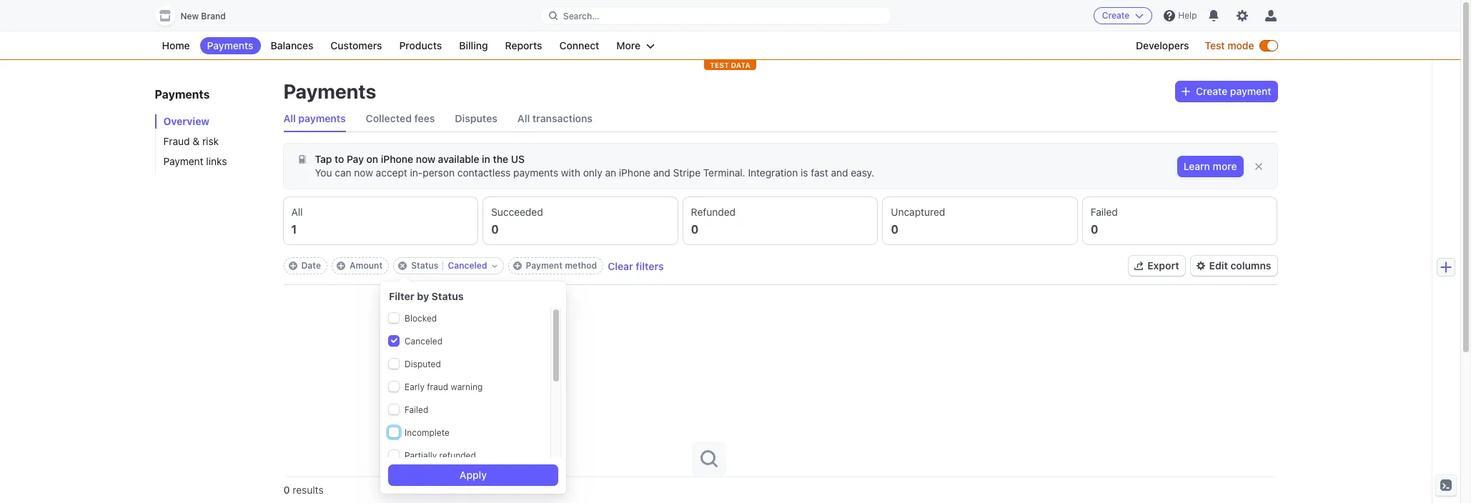 Task type: locate. For each thing, give the bounding box(es) containing it.
test mode
[[1205, 39, 1255, 51]]

0 inside failed 0
[[1091, 223, 1099, 236]]

0 inside refunded 0
[[691, 223, 699, 236]]

0 inside succeeded 0
[[491, 223, 499, 236]]

now down pay
[[354, 167, 373, 179]]

status right remove status image
[[411, 260, 439, 271]]

all for transactions
[[518, 112, 530, 124]]

reports link
[[498, 37, 550, 54]]

customers link
[[324, 37, 389, 54]]

partially refunded
[[405, 451, 476, 461]]

1 horizontal spatial iphone
[[619, 167, 651, 179]]

create up developers link
[[1103, 10, 1130, 21]]

disputes link
[[455, 106, 498, 132]]

1 vertical spatial create
[[1197, 85, 1228, 97]]

more
[[1213, 160, 1238, 172]]

new brand button
[[155, 6, 240, 26]]

tab list
[[284, 106, 1278, 132], [284, 197, 1278, 245]]

learn
[[1184, 160, 1211, 172]]

pay
[[347, 153, 364, 165]]

now
[[416, 153, 436, 165], [354, 167, 373, 179]]

fraud & risk link
[[155, 134, 269, 149]]

create for create
[[1103, 10, 1130, 21]]

0 vertical spatial failed
[[1091, 206, 1118, 218]]

tap
[[315, 153, 332, 165]]

add amount image
[[337, 262, 345, 270]]

1 horizontal spatial payments
[[514, 167, 559, 179]]

0 inside uncaptured 0
[[891, 223, 899, 236]]

and left stripe
[[654, 167, 671, 179]]

0 vertical spatial create
[[1103, 10, 1130, 21]]

1 horizontal spatial and
[[831, 167, 849, 179]]

0 vertical spatial payment
[[163, 155, 204, 167]]

fraud & risk
[[163, 135, 219, 147]]

tab list down integration
[[284, 197, 1278, 245]]

canceled left edit status icon
[[448, 260, 487, 271]]

all
[[284, 112, 296, 124], [518, 112, 530, 124], [291, 206, 303, 218]]

payments
[[207, 39, 254, 51], [284, 79, 377, 103], [155, 88, 210, 101]]

0 vertical spatial iphone
[[381, 153, 413, 165]]

clear filters button
[[608, 260, 664, 272]]

0 results
[[284, 484, 324, 496]]

payments inside payments link
[[207, 39, 254, 51]]

0 horizontal spatial create
[[1103, 10, 1130, 21]]

svg image
[[1182, 87, 1191, 96], [298, 155, 306, 164]]

test
[[710, 61, 729, 69]]

can
[[335, 167, 352, 179]]

balances
[[271, 39, 314, 51]]

0 vertical spatial status
[[411, 260, 439, 271]]

available
[[438, 153, 480, 165]]

billing link
[[452, 37, 495, 54]]

stripe
[[673, 167, 701, 179]]

0 horizontal spatial payments
[[299, 112, 346, 124]]

iphone right an
[[619, 167, 651, 179]]

1 horizontal spatial svg image
[[1182, 87, 1191, 96]]

succeeded 0
[[491, 206, 543, 236]]

payments
[[299, 112, 346, 124], [514, 167, 559, 179]]

0 for succeeded 0
[[491, 223, 499, 236]]

1 horizontal spatial create
[[1197, 85, 1228, 97]]

status inside clear filters toolbar
[[411, 260, 439, 271]]

tab list up integration
[[284, 106, 1278, 132]]

create inside popup button
[[1197, 85, 1228, 97]]

now up the in-
[[416, 153, 436, 165]]

status
[[411, 260, 439, 271], [432, 290, 464, 303]]

all payments link
[[284, 106, 346, 132]]

products
[[399, 39, 442, 51]]

payments up 'tap' on the top
[[299, 112, 346, 124]]

0 horizontal spatial and
[[654, 167, 671, 179]]

tap to pay on iphone now available in the us you can now accept in-person contactless payments with only an iphone and stripe terminal. integration is fast and easy.
[[315, 153, 875, 179]]

1 horizontal spatial payment
[[526, 260, 563, 271]]

1 vertical spatial failed
[[405, 405, 429, 416]]

disputes
[[455, 112, 498, 124]]

svg image left create payment
[[1182, 87, 1191, 96]]

developers link
[[1129, 37, 1197, 54]]

0 horizontal spatial failed
[[405, 405, 429, 416]]

collected
[[366, 112, 412, 124]]

developers
[[1136, 39, 1190, 51]]

svg image left 'tap' on the top
[[298, 155, 306, 164]]

create inside "button"
[[1103, 10, 1130, 21]]

billing
[[459, 39, 488, 51]]

0 horizontal spatial payment
[[163, 155, 204, 167]]

1 horizontal spatial canceled
[[448, 260, 487, 271]]

more
[[617, 39, 641, 51]]

1 tab list from the top
[[284, 106, 1278, 132]]

filters
[[636, 260, 664, 272]]

connect link
[[552, 37, 607, 54]]

results
[[293, 484, 324, 496]]

1 vertical spatial payment
[[526, 260, 563, 271]]

overview
[[163, 115, 210, 127]]

1 horizontal spatial failed
[[1091, 206, 1118, 218]]

0 vertical spatial tab list
[[284, 106, 1278, 132]]

mode
[[1228, 39, 1255, 51]]

1 vertical spatial svg image
[[298, 155, 306, 164]]

2 tab list from the top
[[284, 197, 1278, 245]]

integration
[[748, 167, 798, 179]]

date
[[301, 260, 321, 271]]

fraud
[[427, 382, 449, 393]]

payment
[[163, 155, 204, 167], [526, 260, 563, 271]]

0 horizontal spatial canceled
[[405, 336, 443, 347]]

accept
[[376, 167, 408, 179]]

1 vertical spatial canceled
[[405, 336, 443, 347]]

1 vertical spatial iphone
[[619, 167, 651, 179]]

overview link
[[155, 114, 269, 129]]

refunded
[[440, 451, 476, 461]]

all inside all payments link
[[284, 112, 296, 124]]

0 vertical spatial svg image
[[1182, 87, 1191, 96]]

failed
[[1091, 206, 1118, 218], [405, 405, 429, 416]]

an
[[605, 167, 617, 179]]

create payment button
[[1177, 82, 1278, 102]]

test
[[1205, 39, 1226, 51]]

1 vertical spatial payments
[[514, 167, 559, 179]]

iphone
[[381, 153, 413, 165], [619, 167, 651, 179]]

amount
[[350, 260, 383, 271]]

0 vertical spatial canceled
[[448, 260, 487, 271]]

edit
[[1210, 260, 1229, 272]]

contactless
[[458, 167, 511, 179]]

learn more
[[1184, 160, 1238, 172]]

payments down us
[[514, 167, 559, 179]]

clear filters toolbar
[[284, 257, 664, 275]]

payment right 'add payment method' 'icon'
[[526, 260, 563, 271]]

search…
[[563, 10, 600, 21]]

create left payment
[[1197, 85, 1228, 97]]

all for payments
[[284, 112, 296, 124]]

2 and from the left
[[831, 167, 849, 179]]

status right by
[[432, 290, 464, 303]]

canceled up disputed
[[405, 336, 443, 347]]

filter
[[389, 290, 415, 303]]

on
[[367, 153, 378, 165]]

filter by status
[[389, 290, 464, 303]]

0 horizontal spatial now
[[354, 167, 373, 179]]

and right fast
[[831, 167, 849, 179]]

payments down brand
[[207, 39, 254, 51]]

create for create payment
[[1197, 85, 1228, 97]]

1 vertical spatial tab list
[[284, 197, 1278, 245]]

1 vertical spatial status
[[432, 290, 464, 303]]

payment inside clear filters toolbar
[[526, 260, 563, 271]]

export button
[[1129, 256, 1186, 276]]

0 vertical spatial now
[[416, 153, 436, 165]]

Search… search field
[[541, 7, 892, 25]]

iphone up 'accept'
[[381, 153, 413, 165]]

canceled inside clear filters toolbar
[[448, 260, 487, 271]]

failed for failed 0
[[1091, 206, 1118, 218]]

payment down fraud
[[163, 155, 204, 167]]

early fraud warning
[[405, 382, 483, 393]]



Task type: describe. For each thing, give the bounding box(es) containing it.
0 for refunded 0
[[691, 223, 699, 236]]

payment method
[[526, 260, 597, 271]]

is
[[801, 167, 809, 179]]

incomplete
[[405, 428, 450, 438]]

payment links link
[[155, 154, 269, 169]]

create button
[[1094, 7, 1153, 24]]

more button
[[610, 37, 662, 54]]

method
[[565, 260, 597, 271]]

you
[[315, 167, 332, 179]]

edit columns
[[1210, 260, 1272, 272]]

0 horizontal spatial iphone
[[381, 153, 413, 165]]

fraud
[[163, 135, 190, 147]]

0 vertical spatial payments
[[299, 112, 346, 124]]

payment for payment links
[[163, 155, 204, 167]]

home link
[[155, 37, 197, 54]]

fees
[[414, 112, 435, 124]]

payment links
[[163, 155, 227, 167]]

products link
[[392, 37, 449, 54]]

payment for payment method
[[526, 260, 563, 271]]

refunded
[[691, 206, 736, 218]]

collected fees
[[366, 112, 435, 124]]

reports
[[505, 39, 542, 51]]

0 for failed 0
[[1091, 223, 1099, 236]]

1 and from the left
[[654, 167, 671, 179]]

links
[[206, 155, 227, 167]]

tab list containing all payments
[[284, 106, 1278, 132]]

customers
[[331, 39, 382, 51]]

person
[[423, 167, 455, 179]]

easy.
[[851, 167, 875, 179]]

the
[[493, 153, 509, 165]]

apply
[[460, 469, 487, 481]]

failed 0
[[1091, 206, 1118, 236]]

in-
[[410, 167, 423, 179]]

columns
[[1231, 260, 1272, 272]]

risk
[[202, 135, 219, 147]]

collected fees link
[[366, 106, 435, 132]]

payments inside 'tap to pay on iphone now available in the us you can now accept in-person contactless payments with only an iphone and stripe terminal. integration is fast and easy.'
[[514, 167, 559, 179]]

create payment
[[1197, 85, 1272, 97]]

learn more link
[[1178, 157, 1243, 177]]

payments up overview
[[155, 88, 210, 101]]

new brand
[[181, 11, 226, 21]]

new
[[181, 11, 199, 21]]

add payment method image
[[513, 262, 522, 270]]

uncaptured
[[891, 206, 946, 218]]

all transactions
[[518, 112, 593, 124]]

warning
[[451, 382, 483, 393]]

by
[[417, 290, 429, 303]]

all transactions link
[[518, 106, 593, 132]]

remove status image
[[398, 262, 407, 270]]

help
[[1179, 10, 1198, 21]]

add date image
[[289, 262, 297, 270]]

terminal.
[[704, 167, 746, 179]]

1 vertical spatial now
[[354, 167, 373, 179]]

fast
[[811, 167, 829, 179]]

us
[[511, 153, 525, 165]]

early
[[405, 382, 425, 393]]

tab list containing 1
[[284, 197, 1278, 245]]

brand
[[201, 11, 226, 21]]

&
[[193, 135, 200, 147]]

clear filters
[[608, 260, 664, 272]]

payments up all payments
[[284, 79, 377, 103]]

all for 1
[[291, 206, 303, 218]]

all 1
[[291, 206, 303, 236]]

help button
[[1159, 4, 1203, 27]]

export
[[1148, 260, 1180, 272]]

connect
[[560, 39, 600, 51]]

0 for uncaptured 0
[[891, 223, 899, 236]]

with
[[561, 167, 581, 179]]

data
[[731, 61, 751, 69]]

svg image inside create payment popup button
[[1182, 87, 1191, 96]]

to
[[335, 153, 344, 165]]

test data
[[710, 61, 751, 69]]

edit status image
[[492, 263, 497, 269]]

only
[[583, 167, 603, 179]]

refunded 0
[[691, 206, 736, 236]]

uncaptured 0
[[891, 206, 946, 236]]

edit columns button
[[1191, 256, 1278, 276]]

1 horizontal spatial now
[[416, 153, 436, 165]]

partially
[[405, 451, 437, 461]]

payments link
[[200, 37, 261, 54]]

payment
[[1231, 85, 1272, 97]]

failed for failed
[[405, 405, 429, 416]]

0 horizontal spatial svg image
[[298, 155, 306, 164]]

Search… text field
[[541, 7, 892, 25]]

in
[[482, 153, 491, 165]]



Task type: vqa. For each thing, say whether or not it's contained in the screenshot.
Balances link
yes



